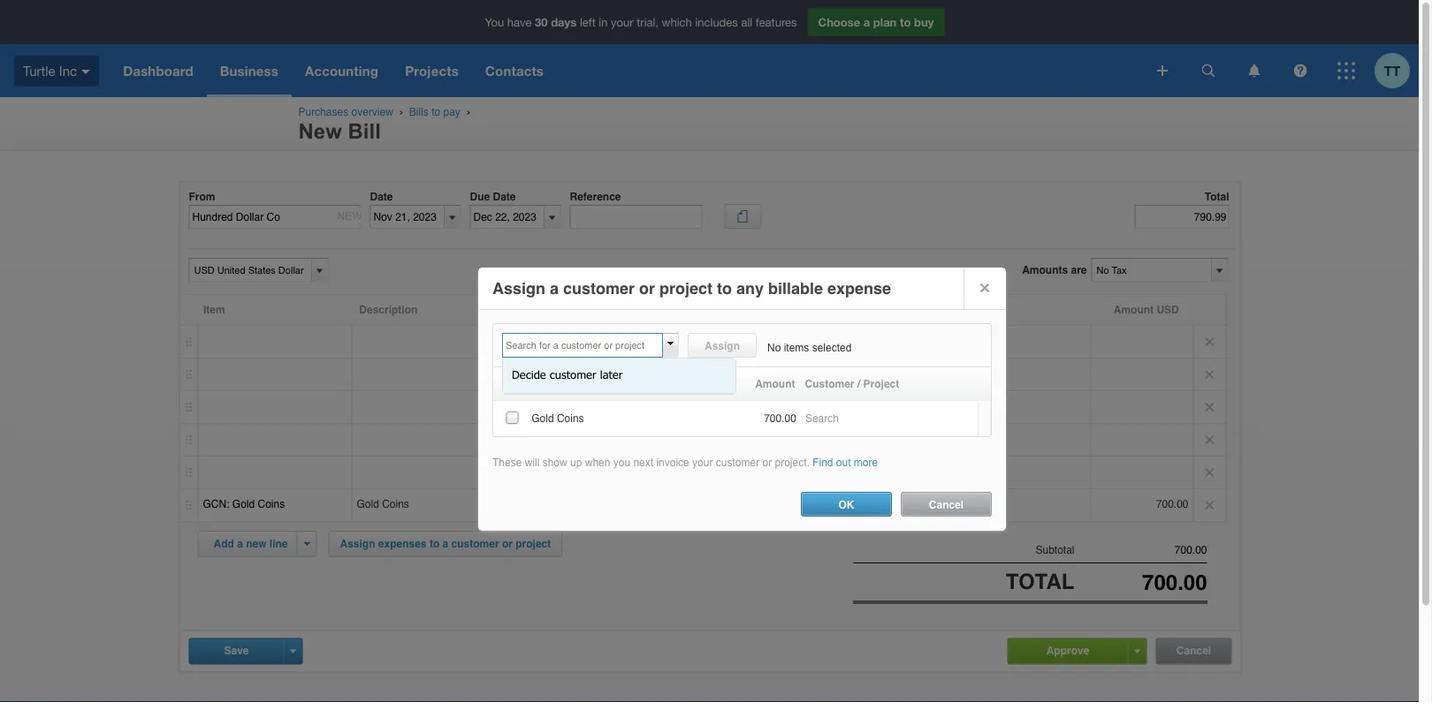 Task type: vqa. For each thing, say whether or not it's contained in the screenshot.
Payment
no



Task type: locate. For each thing, give the bounding box(es) containing it.
1 horizontal spatial amount
[[1114, 304, 1154, 316]]

to inside tt banner
[[900, 15, 911, 29]]

when
[[585, 457, 610, 469]]

assign link
[[688, 333, 757, 358]]

cancel right of
[[929, 499, 964, 511]]

0 horizontal spatial assign
[[340, 538, 375, 550]]

1 vertical spatial assign
[[705, 340, 740, 352]]

to left pay
[[432, 106, 440, 118]]

1 vertical spatial gold coins
[[357, 499, 409, 511]]

unit
[[779, 304, 799, 316]]

or down "these"
[[502, 538, 513, 550]]

a right add
[[237, 538, 243, 551]]

› left bills
[[399, 106, 403, 118]]

0 vertical spatial assign
[[492, 279, 545, 297]]

purchases overview › bills to pay › new bill
[[298, 106, 473, 143]]

ok
[[838, 499, 854, 511]]

1 vertical spatial cancel
[[1176, 645, 1211, 658]]

None text field
[[190, 259, 309, 281], [1092, 259, 1211, 281], [1074, 545, 1207, 557], [190, 259, 309, 281], [1092, 259, 1211, 281], [1074, 545, 1207, 557]]

0 horizontal spatial coins
[[258, 499, 285, 511]]

to right expenses
[[430, 538, 440, 550]]

line
[[269, 538, 288, 551]]

due date
[[470, 191, 516, 203]]

tt button
[[1375, 44, 1419, 97]]

gold right gcn:
[[232, 499, 255, 511]]

unit price
[[779, 304, 828, 316]]

0 vertical spatial or
[[639, 279, 655, 297]]

1 vertical spatial amount
[[755, 378, 795, 391]]

these will show up when you next invoice your customer or project. find out more
[[492, 457, 878, 469]]

0 horizontal spatial gold
[[232, 499, 255, 511]]

navigation inside tt banner
[[110, 44, 1145, 97]]

to left "buy"
[[900, 15, 911, 29]]

›
[[399, 106, 403, 118], [467, 106, 470, 118]]

in
[[599, 15, 608, 29]]

will
[[525, 457, 540, 469]]

1 horizontal spatial or
[[639, 279, 655, 297]]

which
[[662, 15, 692, 29]]

to inside purchases overview › bills to pay › new bill
[[432, 106, 440, 118]]

1 vertical spatial your
[[692, 457, 713, 469]]

coins up up
[[557, 413, 584, 425]]

1 horizontal spatial assign
[[492, 279, 545, 297]]

customer down search for a customer or project text box
[[550, 368, 596, 381]]

are
[[1071, 264, 1087, 276]]

0 horizontal spatial ›
[[399, 106, 403, 118]]

coins up expenses
[[382, 499, 409, 511]]

amounts are
[[1022, 264, 1087, 276]]

0 vertical spatial amount
[[1114, 304, 1154, 316]]

0 horizontal spatial cancel
[[929, 499, 964, 511]]

choose
[[818, 15, 860, 29]]

None text field
[[189, 205, 360, 229], [1074, 571, 1207, 596], [189, 205, 360, 229], [1074, 571, 1207, 596]]

a right expenses
[[442, 538, 448, 550]]

add
[[213, 538, 234, 551]]

gcn:
[[203, 499, 229, 511]]

0 vertical spatial your
[[611, 15, 633, 29]]

up
[[570, 457, 582, 469]]

coins up line
[[258, 499, 285, 511]]

customer left project.
[[716, 457, 759, 469]]

amount left usd
[[1114, 304, 1154, 316]]

cancel inside button
[[1176, 645, 1211, 658]]

Due Date text field
[[471, 206, 544, 228]]

1 horizontal spatial date
[[493, 191, 516, 203]]

1 vertical spatial delete line item image
[[1194, 457, 1226, 489]]

no
[[767, 342, 781, 354]]

assign left no
[[705, 340, 740, 352]]

1 horizontal spatial coins
[[382, 499, 409, 511]]

1 horizontal spatial gold coins
[[531, 413, 584, 425]]

cancel right more approve options... icon
[[1176, 645, 1211, 658]]

1 horizontal spatial project
[[660, 279, 713, 297]]

more approve options... image
[[1134, 650, 1140, 654]]

-
[[864, 499, 868, 511]]

2 vertical spatial assign
[[340, 538, 375, 550]]

cancel
[[929, 499, 964, 511], [1176, 645, 1211, 658]]

cancel link
[[901, 492, 992, 517]]

project down will
[[516, 538, 551, 550]]

assign for assign a customer or project to any billable expense
[[492, 279, 545, 297]]

2 horizontal spatial or
[[762, 457, 772, 469]]

subtotal
[[1036, 544, 1074, 556]]

or left project.
[[762, 457, 772, 469]]

bill
[[348, 120, 381, 143]]

your right 'in'
[[611, 15, 633, 29]]

gold
[[531, 413, 554, 425], [232, 499, 255, 511], [357, 499, 379, 511]]

have
[[507, 15, 532, 29]]

project left any
[[660, 279, 713, 297]]

› right pay
[[467, 106, 470, 118]]

amounts
[[1022, 264, 1068, 276]]

sold
[[941, 499, 963, 511]]

amount down no
[[755, 378, 795, 391]]

2 horizontal spatial assign
[[705, 340, 740, 352]]

a left plan
[[863, 15, 870, 29]]

30
[[535, 15, 548, 29]]

0 vertical spatial cancel
[[929, 499, 964, 511]]

date up due date text field
[[493, 191, 516, 203]]

700.00 search
[[764, 413, 839, 425]]

0 horizontal spatial description
[[359, 304, 418, 316]]

a inside tt banner
[[863, 15, 870, 29]]

more save options... image
[[290, 650, 296, 654]]

0 horizontal spatial your
[[611, 15, 633, 29]]

700.00
[[764, 413, 796, 425], [795, 499, 828, 511], [1156, 499, 1189, 511]]

assign down due date text field
[[492, 279, 545, 297]]

0 vertical spatial delete line item image
[[1194, 392, 1226, 423]]

svg image
[[1337, 62, 1355, 80], [1202, 64, 1215, 77], [1249, 64, 1260, 77], [1294, 64, 1307, 77], [81, 70, 90, 74]]

gcn: gold coins
[[203, 499, 285, 511]]

or
[[639, 279, 655, 297], [762, 457, 772, 469], [502, 538, 513, 550]]

delete line item image
[[1194, 392, 1226, 423], [1194, 457, 1226, 489]]

0 vertical spatial project
[[660, 279, 713, 297]]

or down reference "text field"
[[639, 279, 655, 297]]

expense
[[827, 279, 891, 297]]

bills to pay link
[[409, 106, 460, 118]]

purchases overview link
[[298, 106, 393, 118]]

gold coins
[[531, 413, 584, 425], [357, 499, 409, 511]]

1 horizontal spatial description
[[531, 378, 589, 391]]

these
[[492, 457, 522, 469]]

amount usd
[[1114, 304, 1179, 316]]

0 horizontal spatial gold coins
[[357, 499, 409, 511]]

a up search for a customer or project text box
[[550, 279, 559, 297]]

gold up will
[[531, 413, 554, 425]]

add a new line
[[213, 538, 288, 551]]

delete line item image
[[1194, 326, 1226, 358], [1194, 359, 1226, 391], [1194, 424, 1226, 456], [1194, 490, 1226, 522]]

2 vertical spatial or
[[502, 538, 513, 550]]

0 horizontal spatial amount
[[755, 378, 795, 391]]

1 horizontal spatial your
[[692, 457, 713, 469]]

a
[[863, 15, 870, 29], [550, 279, 559, 297], [442, 538, 448, 550], [237, 538, 243, 551]]

you
[[613, 457, 630, 469]]

customer right expenses
[[451, 538, 499, 550]]

0 vertical spatial gold coins
[[531, 413, 584, 425]]

gold coins up show
[[531, 413, 584, 425]]

a for assign a customer or project to any billable expense
[[550, 279, 559, 297]]

gold coins up expenses
[[357, 499, 409, 511]]

1 horizontal spatial cancel
[[1176, 645, 1211, 658]]

1 horizontal spatial ›
[[467, 106, 470, 118]]

Reference text field
[[570, 205, 702, 229]]

add a new line link
[[203, 532, 298, 557]]

turtle
[[23, 63, 55, 78]]

date
[[370, 191, 393, 203], [493, 191, 516, 203]]

assign left expenses
[[340, 538, 375, 550]]

Search for a customer or project text field
[[502, 333, 663, 358]]

0 horizontal spatial or
[[502, 538, 513, 550]]

coins
[[557, 413, 584, 425], [258, 499, 285, 511], [382, 499, 409, 511]]

0 horizontal spatial project
[[516, 538, 551, 550]]

1 › from the left
[[399, 106, 403, 118]]

0 horizontal spatial date
[[370, 191, 393, 203]]

your right invoice
[[692, 457, 713, 469]]

navigation
[[110, 44, 1145, 97]]

expenses
[[378, 538, 427, 550]]

2 date from the left
[[493, 191, 516, 203]]

gold up expenses
[[357, 499, 379, 511]]

description
[[359, 304, 418, 316], [531, 378, 589, 391]]

your inside tt banner
[[611, 15, 633, 29]]

date up date text field
[[370, 191, 393, 203]]

1 delete line item image from the top
[[1194, 392, 1226, 423]]

project
[[660, 279, 713, 297], [516, 538, 551, 550]]

amount for amount usd
[[1114, 304, 1154, 316]]



Task type: describe. For each thing, give the bounding box(es) containing it.
account
[[847, 304, 889, 316]]

a for choose a plan to buy
[[863, 15, 870, 29]]

due
[[470, 191, 490, 203]]

ok link
[[801, 492, 892, 517]]

2 delete line item image from the top
[[1194, 457, 1226, 489]]

or inside assign expenses to a customer or project link
[[502, 538, 513, 550]]

new
[[246, 538, 267, 551]]

Date text field
[[371, 206, 444, 228]]

from
[[189, 191, 215, 203]]

overview
[[351, 106, 393, 118]]

goods
[[907, 499, 938, 511]]

invoice
[[656, 457, 689, 469]]

1 vertical spatial description
[[531, 378, 589, 391]]

save
[[224, 645, 249, 658]]

approve
[[1046, 645, 1089, 658]]

includes
[[695, 15, 738, 29]]

customer / project
[[805, 378, 899, 391]]

turtle inc button
[[0, 44, 110, 97]]

0 vertical spatial description
[[359, 304, 418, 316]]

of
[[895, 499, 904, 511]]

features
[[756, 15, 797, 29]]

project
[[863, 378, 899, 391]]

you have 30 days left in your trial, which includes all features
[[485, 15, 797, 29]]

show
[[542, 457, 567, 469]]

svg image
[[1157, 65, 1168, 76]]

assign expenses to a customer or project link
[[328, 531, 562, 558]]

/
[[857, 378, 860, 391]]

decide
[[512, 368, 546, 381]]

more
[[854, 457, 878, 469]]

any
[[736, 279, 764, 297]]

left
[[580, 15, 596, 29]]

turtle inc
[[23, 63, 77, 78]]

plan
[[873, 15, 897, 29]]

new
[[298, 120, 342, 143]]

2 horizontal spatial gold
[[531, 413, 554, 425]]

approve link
[[1008, 640, 1128, 664]]

next
[[633, 457, 653, 469]]

reference
[[570, 191, 621, 203]]

1 horizontal spatial gold
[[357, 499, 379, 511]]

later
[[600, 368, 623, 381]]

out
[[836, 457, 851, 469]]

assign a customer or project to any billable expense
[[492, 279, 891, 297]]

1 vertical spatial or
[[762, 457, 772, 469]]

project.
[[775, 457, 810, 469]]

find
[[813, 457, 833, 469]]

save link
[[190, 640, 283, 664]]

purchases
[[298, 106, 348, 118]]

items
[[784, 342, 809, 354]]

assign expenses to a customer or project
[[340, 538, 551, 550]]

item
[[203, 304, 225, 316]]

search
[[805, 413, 839, 425]]

more add line options... image
[[304, 543, 310, 546]]

billable
[[768, 279, 823, 297]]

amount for amount
[[755, 378, 795, 391]]

assign for assign expenses to a customer or project
[[340, 538, 375, 550]]

selected
[[812, 342, 852, 354]]

no items selected
[[767, 342, 852, 354]]

2 delete line item image from the top
[[1194, 359, 1226, 391]]

cancel button
[[1157, 640, 1231, 664]]

assign for assign
[[705, 340, 740, 352]]

qty
[[740, 304, 758, 316]]

Total text field
[[1135, 205, 1229, 229]]

tt
[[1384, 63, 1400, 79]]

5000 - cost of goods sold
[[838, 499, 963, 511]]

you
[[485, 15, 504, 29]]

bills
[[409, 106, 429, 118]]

2 › from the left
[[467, 106, 470, 118]]

tt banner
[[0, 0, 1419, 97]]

choose a plan to buy
[[818, 15, 934, 29]]

cost
[[871, 499, 892, 511]]

all
[[741, 15, 752, 29]]

svg image inside turtle inc popup button
[[81, 70, 90, 74]]

total
[[1006, 570, 1074, 595]]

a for add a new line
[[237, 538, 243, 551]]

find out more link
[[813, 457, 878, 469]]

price
[[802, 304, 828, 316]]

trial,
[[637, 15, 659, 29]]

2 horizontal spatial coins
[[557, 413, 584, 425]]

customer
[[805, 378, 854, 391]]

days
[[551, 15, 577, 29]]

1 delete line item image from the top
[[1194, 326, 1226, 358]]

customer up search for a customer or project text box
[[563, 279, 635, 297]]

3 delete line item image from the top
[[1194, 424, 1226, 456]]

1 date from the left
[[370, 191, 393, 203]]

5000
[[838, 499, 861, 511]]

1 vertical spatial project
[[516, 538, 551, 550]]

inc
[[59, 63, 77, 78]]

new
[[337, 210, 362, 222]]

usd
[[1157, 304, 1179, 316]]

buy
[[914, 15, 934, 29]]

to left any
[[717, 279, 732, 297]]

pay
[[443, 106, 460, 118]]

4 delete line item image from the top
[[1194, 490, 1226, 522]]

decide customer later
[[512, 368, 623, 381]]



